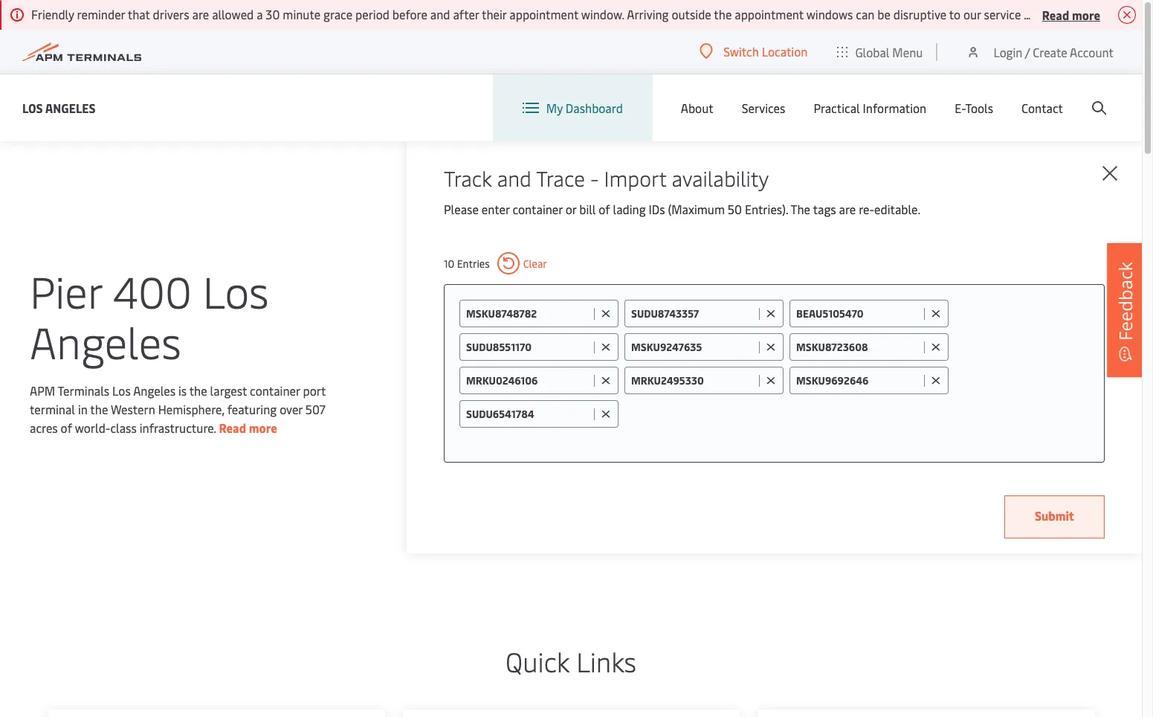 Task type: describe. For each thing, give the bounding box(es) containing it.
feedback
[[1114, 262, 1138, 341]]

dashboard
[[566, 100, 623, 116]]

contact
[[1022, 100, 1064, 116]]

e-tools button
[[955, 74, 994, 141]]

angeles for 400
[[30, 311, 181, 370]]

create
[[1034, 44, 1068, 60]]

clear button
[[497, 252, 547, 275]]

read more for read more button
[[1043, 6, 1101, 23]]

terminal
[[30, 401, 75, 417]]

class
[[110, 419, 137, 436]]

track
[[444, 164, 492, 192]]

hemisphere,
[[158, 401, 225, 417]]

location
[[762, 43, 808, 60]]

entries).
[[745, 201, 789, 217]]

(maximum
[[668, 201, 725, 217]]

track and trace - import availability
[[444, 164, 769, 192]]

1 horizontal spatial container
[[513, 201, 563, 217]]

information
[[864, 100, 927, 116]]

0 vertical spatial of
[[599, 201, 611, 217]]

angeles for terminals
[[133, 382, 176, 398]]

or
[[566, 201, 577, 217]]

10
[[444, 256, 455, 270]]

bill
[[580, 201, 596, 217]]

my dashboard
[[547, 100, 623, 116]]

more for read more button
[[1073, 6, 1101, 23]]

read for read more button
[[1043, 6, 1070, 23]]

world-
[[75, 419, 110, 436]]

switch location
[[724, 43, 808, 60]]

account
[[1071, 44, 1115, 60]]

links
[[577, 643, 637, 679]]

los for apm terminals los angeles is the largest container port terminal in the western hemisphere, featuring over 507 acres of world-class infrastructure.
[[112, 382, 131, 398]]

global menu button
[[823, 29, 939, 74]]

and
[[497, 164, 532, 192]]

availability
[[672, 164, 769, 192]]

quick links
[[506, 643, 637, 679]]

0 vertical spatial los
[[22, 99, 43, 116]]

largest
[[210, 382, 247, 398]]

please enter container or bill of lading ids (maximum 50 entries). the tags are re-editable.
[[444, 201, 921, 217]]

feedback button
[[1108, 243, 1145, 377]]

close alert image
[[1119, 6, 1137, 24]]

my
[[547, 100, 563, 116]]

global
[[856, 44, 890, 60]]

login / create account
[[994, 44, 1115, 60]]

read more button
[[1043, 5, 1101, 24]]

los angeles
[[22, 99, 96, 116]]

about button
[[681, 74, 714, 141]]

read for read more link
[[219, 419, 246, 436]]

services button
[[742, 74, 786, 141]]

infrastructure.
[[140, 419, 216, 436]]

angeles inside "los angeles" link
[[45, 99, 96, 116]]

my dashboard button
[[523, 74, 623, 141]]

pier 400 los angeles
[[30, 261, 269, 370]]

over
[[280, 401, 303, 417]]



Task type: locate. For each thing, give the bounding box(es) containing it.
entries
[[457, 256, 490, 270]]

400
[[113, 261, 192, 320]]

of right the acres
[[61, 419, 72, 436]]

read up the login / create account
[[1043, 6, 1070, 23]]

los inside apm terminals los angeles is the largest container port terminal in the western hemisphere, featuring over 507 acres of world-class infrastructure.
[[112, 382, 131, 398]]

container up over
[[250, 382, 300, 398]]

0 vertical spatial read
[[1043, 6, 1070, 23]]

re-
[[859, 201, 875, 217]]

2 horizontal spatial los
[[203, 261, 269, 320]]

please
[[444, 201, 479, 217]]

50
[[728, 201, 743, 217]]

the right in
[[90, 401, 108, 417]]

contact button
[[1022, 74, 1064, 141]]

0 vertical spatial angeles
[[45, 99, 96, 116]]

0 horizontal spatial of
[[61, 419, 72, 436]]

los inside pier 400 los angeles
[[203, 261, 269, 320]]

read more up the login / create account
[[1043, 6, 1101, 23]]

1 horizontal spatial the
[[190, 382, 207, 398]]

global menu
[[856, 44, 924, 60]]

login
[[994, 44, 1023, 60]]

practical information
[[814, 100, 927, 116]]

read more link
[[219, 419, 277, 436]]

507
[[306, 401, 325, 417]]

container
[[513, 201, 563, 217], [250, 382, 300, 398]]

los
[[22, 99, 43, 116], [203, 261, 269, 320], [112, 382, 131, 398]]

Entered ID text field
[[467, 307, 591, 321], [632, 307, 756, 321], [797, 307, 921, 321], [632, 340, 756, 354], [632, 373, 756, 388], [467, 407, 591, 421]]

more up account
[[1073, 6, 1101, 23]]

western
[[111, 401, 155, 417]]

1 vertical spatial of
[[61, 419, 72, 436]]

is
[[179, 382, 187, 398]]

1 vertical spatial the
[[90, 401, 108, 417]]

-
[[591, 164, 599, 192]]

1 vertical spatial angeles
[[30, 311, 181, 370]]

0 horizontal spatial the
[[90, 401, 108, 417]]

services
[[742, 100, 786, 116]]

1 horizontal spatial read
[[1043, 6, 1070, 23]]

editable.
[[875, 201, 921, 217]]

featuring
[[227, 401, 277, 417]]

in
[[78, 401, 88, 417]]

0 vertical spatial the
[[190, 382, 207, 398]]

submit
[[1036, 507, 1075, 524]]

angeles inside pier 400 los angeles
[[30, 311, 181, 370]]

more for read more link
[[249, 419, 277, 436]]

more down featuring
[[249, 419, 277, 436]]

e-tools
[[955, 100, 994, 116]]

apm terminals los angeles is the largest container port terminal in the western hemisphere, featuring over 507 acres of world-class infrastructure.
[[30, 382, 326, 436]]

los for pier 400 los angeles
[[203, 261, 269, 320]]

0 horizontal spatial read
[[219, 419, 246, 436]]

0 vertical spatial container
[[513, 201, 563, 217]]

1 vertical spatial read more
[[219, 419, 277, 436]]

1 vertical spatial container
[[250, 382, 300, 398]]

0 horizontal spatial more
[[249, 419, 277, 436]]

1 vertical spatial los
[[203, 261, 269, 320]]

read
[[1043, 6, 1070, 23], [219, 419, 246, 436]]

submit button
[[1005, 496, 1106, 539]]

10 entries
[[444, 256, 490, 270]]

1 vertical spatial more
[[249, 419, 277, 436]]

about
[[681, 100, 714, 116]]

/
[[1026, 44, 1031, 60]]

read down featuring
[[219, 419, 246, 436]]

angeles
[[45, 99, 96, 116], [30, 311, 181, 370], [133, 382, 176, 398]]

1 horizontal spatial of
[[599, 201, 611, 217]]

switch location button
[[700, 43, 808, 60]]

enter
[[482, 201, 510, 217]]

angeles inside apm terminals los angeles is the largest container port terminal in the western hemisphere, featuring over 507 acres of world-class infrastructure.
[[133, 382, 176, 398]]

0 vertical spatial read more
[[1043, 6, 1101, 23]]

of
[[599, 201, 611, 217], [61, 419, 72, 436]]

the right is
[[190, 382, 207, 398]]

1 horizontal spatial more
[[1073, 6, 1101, 23]]

ids
[[649, 201, 666, 217]]

practical
[[814, 100, 861, 116]]

menu
[[893, 44, 924, 60]]

login / create account link
[[967, 30, 1115, 74]]

2 vertical spatial angeles
[[133, 382, 176, 398]]

container left or
[[513, 201, 563, 217]]

read more
[[1043, 6, 1101, 23], [219, 419, 277, 436]]

1 horizontal spatial read more
[[1043, 6, 1101, 23]]

clear
[[524, 256, 547, 270]]

the
[[190, 382, 207, 398], [90, 401, 108, 417]]

0 horizontal spatial container
[[250, 382, 300, 398]]

apm
[[30, 382, 55, 398]]

1 vertical spatial read
[[219, 419, 246, 436]]

acres
[[30, 419, 58, 436]]

read more for read more link
[[219, 419, 277, 436]]

1 horizontal spatial los
[[112, 382, 131, 398]]

port
[[303, 382, 326, 398]]

lading
[[613, 201, 646, 217]]

container inside apm terminals los angeles is the largest container port terminal in the western hemisphere, featuring over 507 acres of world-class infrastructure.
[[250, 382, 300, 398]]

the
[[791, 201, 811, 217]]

switch
[[724, 43, 759, 60]]

read more down featuring
[[219, 419, 277, 436]]

pier
[[30, 261, 102, 320]]

more
[[1073, 6, 1101, 23], [249, 419, 277, 436]]

la secondary image
[[51, 379, 311, 602]]

0 horizontal spatial read more
[[219, 419, 277, 436]]

import
[[605, 164, 667, 192]]

are
[[840, 201, 857, 217]]

2 vertical spatial los
[[112, 382, 131, 398]]

read inside button
[[1043, 6, 1070, 23]]

los angeles link
[[22, 99, 96, 117]]

tools
[[966, 100, 994, 116]]

terminals
[[58, 382, 109, 398]]

Type or paste your IDs here text field
[[625, 400, 1090, 427]]

0 horizontal spatial los
[[22, 99, 43, 116]]

trace
[[537, 164, 585, 192]]

of right bill
[[599, 201, 611, 217]]

Entered ID text field
[[467, 340, 591, 354], [797, 340, 921, 354], [467, 373, 591, 388], [797, 373, 921, 388]]

e-
[[955, 100, 966, 116]]

more inside read more button
[[1073, 6, 1101, 23]]

tags
[[814, 201, 837, 217]]

of inside apm terminals los angeles is the largest container port terminal in the western hemisphere, featuring over 507 acres of world-class infrastructure.
[[61, 419, 72, 436]]

quick
[[506, 643, 570, 679]]

practical information button
[[814, 74, 927, 141]]

0 vertical spatial more
[[1073, 6, 1101, 23]]



Task type: vqa. For each thing, say whether or not it's contained in the screenshot.
the rightmost as
no



